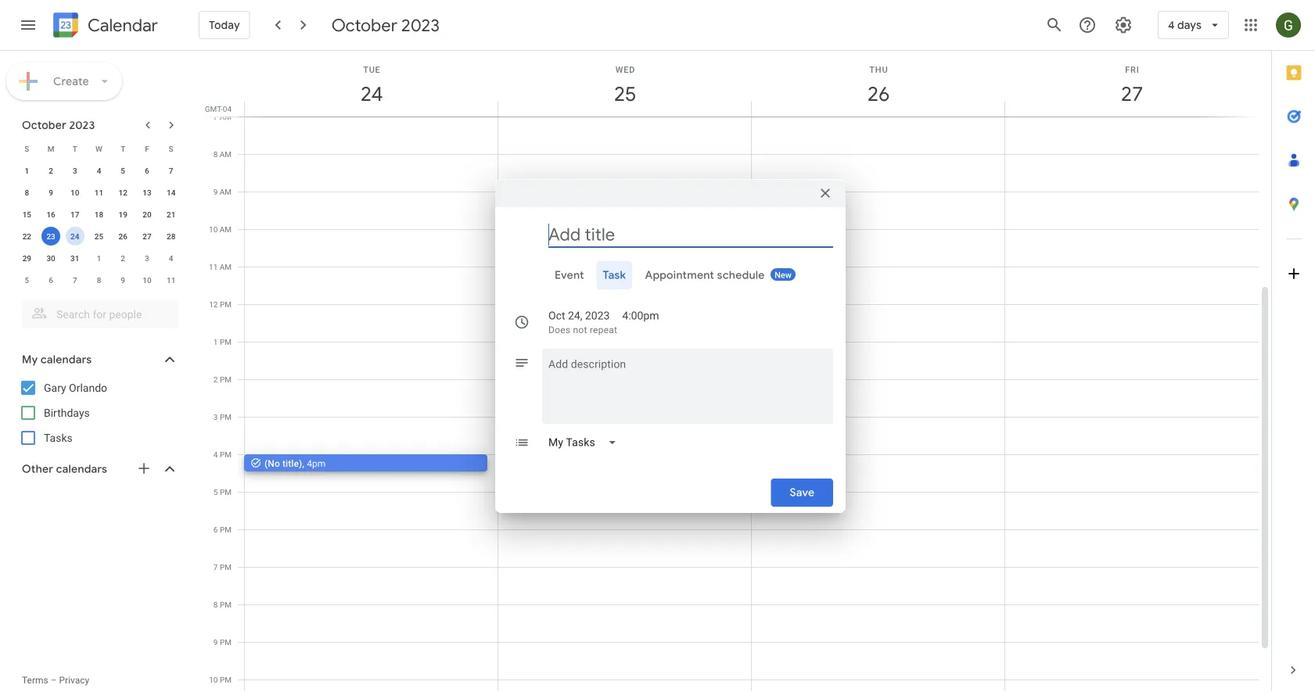 Task type: describe. For each thing, give the bounding box(es) containing it.
Add title text field
[[548, 223, 833, 246]]

pm for 8 pm
[[220, 600, 232, 610]]

grid containing 24
[[200, 51, 1271, 692]]

days
[[1178, 18, 1202, 32]]

1 vertical spatial october
[[22, 118, 66, 132]]

event
[[555, 268, 584, 282]]

my calendars
[[22, 353, 92, 367]]

17 element
[[66, 205, 84, 224]]

7 am
[[213, 112, 232, 121]]

10 for 10 am
[[209, 225, 218, 234]]

terms link
[[22, 675, 48, 686]]

8 for 8 pm
[[214, 600, 218, 610]]

appointment schedule
[[645, 268, 765, 282]]

pm for 3 pm
[[220, 412, 232, 422]]

0 vertical spatial october
[[332, 14, 397, 36]]

new
[[775, 270, 792, 280]]

27 inside column header
[[1120, 81, 1142, 107]]

privacy link
[[59, 675, 89, 686]]

10 pm
[[209, 675, 232, 685]]

row containing 22
[[15, 225, 183, 247]]

fri
[[1125, 65, 1140, 74]]

november 4 element
[[162, 249, 180, 268]]

4 for 4 days
[[1168, 18, 1175, 32]]

12 for 12 pm
[[209, 300, 218, 309]]

28 element
[[162, 227, 180, 246]]

8 for 8 am
[[213, 149, 218, 159]]

calendars for other calendars
[[56, 462, 107, 477]]

9 pm
[[214, 638, 232, 647]]

19
[[119, 210, 127, 219]]

26 inside column header
[[866, 81, 889, 107]]

other calendars button
[[3, 457, 194, 482]]

0 horizontal spatial 1
[[25, 166, 29, 175]]

add other calendars image
[[136, 461, 152, 477]]

7 up 14 element
[[169, 166, 173, 175]]

3 for november 3 element
[[145, 254, 149, 263]]

wed 25
[[613, 65, 635, 107]]

does not repeat
[[548, 325, 617, 336]]

30 element
[[42, 249, 60, 268]]

1 vertical spatial october 2023
[[22, 118, 95, 132]]

pm for 6 pm
[[220, 525, 232, 534]]

am for 8 am
[[220, 149, 232, 159]]

8 for november 8 element
[[97, 275, 101, 285]]

21 element
[[162, 205, 180, 224]]

6 for 6 pm
[[214, 525, 218, 534]]

f
[[145, 144, 149, 153]]

5 for 5 pm
[[214, 487, 218, 497]]

0 vertical spatial 2
[[49, 166, 53, 175]]

tasks
[[44, 432, 73, 444]]

18 element
[[90, 205, 108, 224]]

gary
[[44, 381, 66, 394]]

8 up 15 element
[[25, 188, 29, 197]]

30
[[46, 254, 55, 263]]

26 link
[[861, 76, 897, 112]]

pm for 5 pm
[[220, 487, 232, 497]]

gmt-04
[[205, 104, 232, 113]]

tue
[[363, 65, 381, 74]]

am for 11 am
[[220, 262, 232, 272]]

11 element
[[90, 183, 108, 202]]

1 horizontal spatial tab list
[[1272, 51, 1315, 649]]

row containing s
[[15, 138, 183, 160]]

23
[[46, 232, 55, 241]]

24,
[[568, 309, 583, 322]]

20 element
[[138, 205, 156, 224]]

16 element
[[42, 205, 60, 224]]

w
[[96, 144, 102, 153]]

13 element
[[138, 183, 156, 202]]

,
[[302, 458, 304, 469]]

10 for the 10 element
[[70, 188, 79, 197]]

november 9 element
[[114, 271, 132, 290]]

23 cell
[[39, 225, 63, 247]]

Search for people text field
[[31, 300, 169, 329]]

1 for 1 pm
[[214, 337, 218, 347]]

thu
[[870, 65, 888, 74]]

repeat
[[590, 325, 617, 336]]

create button
[[6, 63, 122, 100]]

m
[[47, 144, 54, 153]]

row containing 1
[[15, 160, 183, 182]]

25 inside wed 25
[[613, 81, 635, 107]]

24 link
[[354, 76, 390, 112]]

24 cell
[[63, 225, 87, 247]]

does
[[548, 325, 571, 336]]

0 vertical spatial 6
[[145, 166, 149, 175]]

today
[[209, 18, 240, 32]]

am for 9 am
[[220, 187, 232, 196]]

2 s from the left
[[169, 144, 173, 153]]

oct 24, 2023
[[548, 309, 610, 322]]

privacy
[[59, 675, 89, 686]]

14
[[167, 188, 176, 197]]

9 am
[[213, 187, 232, 196]]

calendar
[[88, 14, 158, 36]]

(no title) , 4pm
[[264, 458, 326, 469]]

terms
[[22, 675, 48, 686]]

today button
[[199, 6, 250, 44]]

24 element
[[66, 227, 84, 246]]

29 element
[[17, 249, 36, 268]]

event button
[[548, 261, 591, 290]]

am for 10 am
[[220, 225, 232, 234]]

31
[[70, 254, 79, 263]]

pm for 9 pm
[[220, 638, 232, 647]]

settings menu image
[[1114, 16, 1133, 34]]

november 5 element
[[17, 271, 36, 290]]

21
[[167, 210, 176, 219]]

task
[[603, 268, 626, 282]]

tue 24
[[359, 65, 382, 107]]

12 for 12
[[119, 188, 127, 197]]

11 am
[[209, 262, 232, 272]]

november 6 element
[[42, 271, 60, 290]]

15
[[22, 210, 31, 219]]

gary orlando
[[44, 381, 107, 394]]

31 element
[[66, 249, 84, 268]]

am for 7 am
[[220, 112, 232, 121]]

1 horizontal spatial 5
[[121, 166, 125, 175]]

november 8 element
[[90, 271, 108, 290]]

4:00pm
[[622, 309, 659, 322]]

04
[[223, 104, 232, 113]]

9 up 16 element
[[49, 188, 53, 197]]

2 pm
[[214, 375, 232, 384]]

pm for 1 pm
[[220, 337, 232, 347]]

5 pm
[[214, 487, 232, 497]]

pm for 10 pm
[[220, 675, 232, 685]]

row group containing 1
[[15, 160, 183, 291]]

title)
[[282, 458, 302, 469]]

2 for 2 pm
[[214, 375, 218, 384]]

8 pm
[[214, 600, 232, 610]]

5 for november 5 "element"
[[25, 275, 29, 285]]

other
[[22, 462, 53, 477]]

appointment
[[645, 268, 714, 282]]

13
[[143, 188, 151, 197]]

3 for 3 pm
[[214, 412, 218, 422]]

17
[[70, 210, 79, 219]]

terms – privacy
[[22, 675, 89, 686]]

gmt-
[[205, 104, 223, 113]]

7 for november 7 element
[[73, 275, 77, 285]]



Task type: vqa. For each thing, say whether or not it's contained in the screenshot.
,
yes



Task type: locate. For each thing, give the bounding box(es) containing it.
row down w
[[15, 160, 183, 182]]

3 pm from the top
[[220, 375, 232, 384]]

1 pm
[[214, 337, 232, 347]]

0 horizontal spatial 6
[[49, 275, 53, 285]]

12 element
[[114, 183, 132, 202]]

(no
[[264, 458, 280, 469]]

26 down 19
[[119, 232, 127, 241]]

calendar heading
[[85, 14, 158, 36]]

1 s from the left
[[25, 144, 29, 153]]

10 up 17
[[70, 188, 79, 197]]

2 horizontal spatial 11
[[209, 262, 218, 272]]

4 left days at the top right of the page
[[1168, 18, 1175, 32]]

7 row from the top
[[15, 269, 183, 291]]

1 pm from the top
[[220, 300, 232, 309]]

s left m
[[25, 144, 29, 153]]

pm down 3 pm
[[220, 450, 232, 459]]

0 vertical spatial 5
[[121, 166, 125, 175]]

28
[[167, 232, 176, 241]]

5
[[121, 166, 125, 175], [25, 275, 29, 285], [214, 487, 218, 497]]

am up 12 pm
[[220, 262, 232, 272]]

22 element
[[17, 227, 36, 246]]

14 element
[[162, 183, 180, 202]]

thu 26
[[866, 65, 889, 107]]

1 horizontal spatial 25
[[613, 81, 635, 107]]

27 element
[[138, 227, 156, 246]]

row up 25 element
[[15, 203, 183, 225]]

1 horizontal spatial 26
[[866, 81, 889, 107]]

t
[[73, 144, 77, 153], [121, 144, 125, 153]]

8 up 9 pm
[[214, 600, 218, 610]]

4 row from the top
[[15, 203, 183, 225]]

1 vertical spatial 24
[[70, 232, 79, 241]]

5 down 29 element
[[25, 275, 29, 285]]

2 down m
[[49, 166, 53, 175]]

9 down november 2 element
[[121, 275, 125, 285]]

26
[[866, 81, 889, 107], [119, 232, 127, 241]]

3 am from the top
[[220, 187, 232, 196]]

am
[[220, 112, 232, 121], [220, 149, 232, 159], [220, 187, 232, 196], [220, 225, 232, 234], [220, 262, 232, 272]]

5 down the 4 pm
[[214, 487, 218, 497]]

0 vertical spatial 2023
[[401, 14, 440, 36]]

row down the november 1 element
[[15, 269, 183, 291]]

5 pm from the top
[[220, 450, 232, 459]]

2 horizontal spatial 5
[[214, 487, 218, 497]]

november 7 element
[[66, 271, 84, 290]]

1 horizontal spatial 1
[[97, 254, 101, 263]]

october 2023 up the tue
[[332, 14, 440, 36]]

11 down 10 am
[[209, 262, 218, 272]]

10 down november 3 element
[[143, 275, 151, 285]]

0 horizontal spatial 11
[[95, 188, 103, 197]]

5 up 12 "element"
[[121, 166, 125, 175]]

calendars up gary orlando
[[41, 353, 92, 367]]

0 vertical spatial 26
[[866, 81, 889, 107]]

8 down the november 1 element
[[97, 275, 101, 285]]

2 vertical spatial 6
[[214, 525, 218, 534]]

11 down the november 4 element
[[167, 275, 176, 285]]

calendars inside "dropdown button"
[[56, 462, 107, 477]]

7 pm from the top
[[220, 525, 232, 534]]

1 vertical spatial 11
[[209, 262, 218, 272]]

1 horizontal spatial 12
[[209, 300, 218, 309]]

27 column header
[[1005, 51, 1259, 117]]

row up 18 element on the top of the page
[[15, 182, 183, 203]]

–
[[51, 675, 57, 686]]

11 inside grid
[[209, 262, 218, 272]]

12 down 11 am
[[209, 300, 218, 309]]

2 vertical spatial 3
[[214, 412, 218, 422]]

9 up 10 am
[[213, 187, 218, 196]]

pm for 4 pm
[[220, 450, 232, 459]]

2 row from the top
[[15, 160, 183, 182]]

schedule
[[717, 268, 765, 282]]

calendars down "tasks"
[[56, 462, 107, 477]]

10 pm from the top
[[220, 638, 232, 647]]

3 row from the top
[[15, 182, 183, 203]]

1 vertical spatial 25
[[95, 232, 103, 241]]

1 vertical spatial 2
[[121, 254, 125, 263]]

october up the tue
[[332, 14, 397, 36]]

6 row from the top
[[15, 247, 183, 269]]

9 pm from the top
[[220, 600, 232, 610]]

row containing 8
[[15, 182, 183, 203]]

4 pm from the top
[[220, 412, 232, 422]]

november 10 element
[[138, 271, 156, 290]]

pm up 1 pm
[[220, 300, 232, 309]]

0 horizontal spatial 26
[[119, 232, 127, 241]]

3
[[73, 166, 77, 175], [145, 254, 149, 263], [214, 412, 218, 422]]

7 up 8 pm
[[214, 563, 218, 572]]

0 vertical spatial 1
[[25, 166, 29, 175]]

2 pm from the top
[[220, 337, 232, 347]]

11 for november 11 element
[[167, 275, 176, 285]]

tab list containing event
[[508, 261, 833, 290]]

4 inside grid
[[214, 450, 218, 459]]

27 inside row
[[143, 232, 151, 241]]

0 vertical spatial 24
[[359, 81, 382, 107]]

4 for the november 4 element
[[169, 254, 173, 263]]

4 inside the november 4 element
[[169, 254, 173, 263]]

pm up 8 pm
[[220, 563, 232, 572]]

24
[[359, 81, 382, 107], [70, 232, 79, 241]]

24 down the tue
[[359, 81, 382, 107]]

1 t from the left
[[73, 144, 77, 153]]

29
[[22, 254, 31, 263]]

0 vertical spatial 27
[[1120, 81, 1142, 107]]

wed
[[616, 65, 635, 74]]

24 up 31
[[70, 232, 79, 241]]

1 vertical spatial 6
[[49, 275, 53, 285]]

4
[[1168, 18, 1175, 32], [97, 166, 101, 175], [169, 254, 173, 263], [214, 450, 218, 459]]

calendar element
[[50, 9, 158, 44]]

row up the 11 element
[[15, 138, 183, 160]]

am up 8 am
[[220, 112, 232, 121]]

pm for 2 pm
[[220, 375, 232, 384]]

Add description text field
[[542, 355, 833, 412]]

november 11 element
[[162, 271, 180, 290]]

None field
[[542, 429, 630, 457]]

1 vertical spatial 27
[[143, 232, 151, 241]]

9 for 9 am
[[213, 187, 218, 196]]

20
[[143, 210, 151, 219]]

19 element
[[114, 205, 132, 224]]

row containing 5
[[15, 269, 183, 291]]

2 t from the left
[[121, 144, 125, 153]]

0 vertical spatial 11
[[95, 188, 103, 197]]

6 down 30 element at the top left
[[49, 275, 53, 285]]

2 up november 9 element
[[121, 254, 125, 263]]

0 vertical spatial 3
[[73, 166, 77, 175]]

6 up 13 element
[[145, 166, 149, 175]]

3 pm
[[214, 412, 232, 422]]

11 up 18
[[95, 188, 103, 197]]

my calendars list
[[3, 376, 194, 451]]

3 up november 10 element
[[145, 254, 149, 263]]

1 vertical spatial 2023
[[69, 118, 95, 132]]

4 am from the top
[[220, 225, 232, 234]]

7 left 04
[[213, 112, 218, 121]]

row up the november 1 element
[[15, 225, 183, 247]]

pm down 8 pm
[[220, 638, 232, 647]]

2023
[[401, 14, 440, 36], [69, 118, 95, 132], [585, 309, 610, 322]]

25 column header
[[498, 51, 752, 117]]

pm down 9 pm
[[220, 675, 232, 685]]

9 for november 9 element
[[121, 275, 125, 285]]

6 pm from the top
[[220, 487, 232, 497]]

10 down 9 pm
[[209, 675, 218, 685]]

grid
[[200, 51, 1271, 692]]

11
[[95, 188, 103, 197], [209, 262, 218, 272], [167, 275, 176, 285]]

27
[[1120, 81, 1142, 107], [143, 232, 151, 241]]

2 vertical spatial 2
[[214, 375, 218, 384]]

1 row from the top
[[15, 138, 183, 160]]

8 pm from the top
[[220, 563, 232, 572]]

row
[[15, 138, 183, 160], [15, 160, 183, 182], [15, 182, 183, 203], [15, 203, 183, 225], [15, 225, 183, 247], [15, 247, 183, 269], [15, 269, 183, 291]]

pm up 7 pm
[[220, 525, 232, 534]]

main drawer image
[[19, 16, 38, 34]]

1 horizontal spatial 24
[[359, 81, 382, 107]]

tab list
[[1272, 51, 1315, 649], [508, 261, 833, 290]]

18
[[95, 210, 103, 219]]

1 horizontal spatial 2
[[121, 254, 125, 263]]

1 vertical spatial 1
[[97, 254, 101, 263]]

november 1 element
[[90, 249, 108, 268]]

8 up "9 am"
[[213, 149, 218, 159]]

1 up 15 element
[[25, 166, 29, 175]]

0 vertical spatial 25
[[613, 81, 635, 107]]

0 horizontal spatial 27
[[143, 232, 151, 241]]

7 pm
[[214, 563, 232, 572]]

12 pm
[[209, 300, 232, 309]]

row containing 15
[[15, 203, 183, 225]]

t left f
[[121, 144, 125, 153]]

2 vertical spatial 11
[[167, 275, 176, 285]]

november 2 element
[[114, 249, 132, 268]]

0 horizontal spatial t
[[73, 144, 77, 153]]

my calendars button
[[3, 347, 194, 372]]

pm up the 4 pm
[[220, 412, 232, 422]]

4 down 28 element
[[169, 254, 173, 263]]

pm up 3 pm
[[220, 375, 232, 384]]

24 inside cell
[[70, 232, 79, 241]]

1 up november 8 element
[[97, 254, 101, 263]]

pm for 12 pm
[[220, 300, 232, 309]]

november 3 element
[[138, 249, 156, 268]]

4 days button
[[1158, 6, 1229, 44]]

10 am
[[209, 225, 232, 234]]

1 vertical spatial 12
[[209, 300, 218, 309]]

1 horizontal spatial t
[[121, 144, 125, 153]]

t right m
[[73, 144, 77, 153]]

am down 8 am
[[220, 187, 232, 196]]

25 down wed at the left top of page
[[613, 81, 635, 107]]

oct
[[548, 309, 565, 322]]

0 vertical spatial calendars
[[41, 353, 92, 367]]

0 vertical spatial october 2023
[[332, 14, 440, 36]]

pm up 9 pm
[[220, 600, 232, 610]]

1 horizontal spatial 3
[[145, 254, 149, 263]]

1 vertical spatial 5
[[25, 275, 29, 285]]

0 vertical spatial 12
[[119, 188, 127, 197]]

5 row from the top
[[15, 225, 183, 247]]

1 horizontal spatial 27
[[1120, 81, 1142, 107]]

6 pm
[[214, 525, 232, 534]]

2 vertical spatial 1
[[214, 337, 218, 347]]

0 horizontal spatial 24
[[70, 232, 79, 241]]

1 horizontal spatial 11
[[167, 275, 176, 285]]

fri 27
[[1120, 65, 1142, 107]]

0 horizontal spatial 3
[[73, 166, 77, 175]]

6 for november 6 element
[[49, 275, 53, 285]]

26 inside row
[[119, 232, 127, 241]]

6 up 7 pm
[[214, 525, 218, 534]]

october 2023 up m
[[22, 118, 95, 132]]

0 horizontal spatial 2023
[[69, 118, 95, 132]]

4 for 4 pm
[[214, 450, 218, 459]]

22
[[22, 232, 31, 241]]

row group
[[15, 160, 183, 291]]

2023 down create
[[69, 118, 95, 132]]

0 horizontal spatial october
[[22, 118, 66, 132]]

1 vertical spatial calendars
[[56, 462, 107, 477]]

12 inside 12 "element"
[[119, 188, 127, 197]]

16
[[46, 210, 55, 219]]

24 inside column header
[[359, 81, 382, 107]]

11 pm from the top
[[220, 675, 232, 685]]

2
[[49, 166, 53, 175], [121, 254, 125, 263], [214, 375, 218, 384]]

25
[[613, 81, 635, 107], [95, 232, 103, 241]]

11 for the 11 element
[[95, 188, 103, 197]]

0 horizontal spatial 5
[[25, 275, 29, 285]]

1 am from the top
[[220, 112, 232, 121]]

0 horizontal spatial 12
[[119, 188, 127, 197]]

27 down fri
[[1120, 81, 1142, 107]]

2 vertical spatial 5
[[214, 487, 218, 497]]

12
[[119, 188, 127, 197], [209, 300, 218, 309]]

12 up 19
[[119, 188, 127, 197]]

my
[[22, 353, 38, 367]]

task button
[[597, 261, 633, 290]]

0 horizontal spatial tab list
[[508, 261, 833, 290]]

1 for the november 1 element
[[97, 254, 101, 263]]

9
[[213, 187, 218, 196], [49, 188, 53, 197], [121, 275, 125, 285], [214, 638, 218, 647]]

10
[[70, 188, 79, 197], [209, 225, 218, 234], [143, 275, 151, 285], [209, 675, 218, 685]]

9 up 10 pm
[[214, 638, 218, 647]]

2 horizontal spatial 2
[[214, 375, 218, 384]]

4 days
[[1168, 18, 1202, 32]]

11 for 11 am
[[209, 262, 218, 272]]

2 vertical spatial 2023
[[585, 309, 610, 322]]

s
[[25, 144, 29, 153], [169, 144, 173, 153]]

2 am from the top
[[220, 149, 232, 159]]

birthdays
[[44, 406, 90, 419]]

october 2023
[[332, 14, 440, 36], [22, 118, 95, 132]]

pm
[[220, 300, 232, 309], [220, 337, 232, 347], [220, 375, 232, 384], [220, 412, 232, 422], [220, 450, 232, 459], [220, 487, 232, 497], [220, 525, 232, 534], [220, 563, 232, 572], [220, 600, 232, 610], [220, 638, 232, 647], [220, 675, 232, 685]]

None search field
[[0, 294, 194, 329]]

1 horizontal spatial 6
[[145, 166, 149, 175]]

7 for 7 pm
[[214, 563, 218, 572]]

10 for november 10 element
[[143, 275, 151, 285]]

pm up 2 pm
[[220, 337, 232, 347]]

am up "9 am"
[[220, 149, 232, 159]]

3 up the 10 element
[[73, 166, 77, 175]]

1 horizontal spatial 2023
[[401, 14, 440, 36]]

2 horizontal spatial 2023
[[585, 309, 610, 322]]

7 for 7 am
[[213, 112, 218, 121]]

0 horizontal spatial 25
[[95, 232, 103, 241]]

10 up 11 am
[[209, 225, 218, 234]]

1 down 12 pm
[[214, 337, 218, 347]]

4 pm
[[214, 450, 232, 459]]

create
[[53, 74, 89, 88]]

5 inside "element"
[[25, 275, 29, 285]]

2 for november 2 element
[[121, 254, 125, 263]]

24 column header
[[244, 51, 498, 117]]

2 horizontal spatial 1
[[214, 337, 218, 347]]

2 horizontal spatial 3
[[214, 412, 218, 422]]

4 down 3 pm
[[214, 450, 218, 459]]

4 up the 11 element
[[97, 166, 101, 175]]

4 inside 4 days dropdown button
[[1168, 18, 1175, 32]]

3 up the 4 pm
[[214, 412, 218, 422]]

pm for 7 pm
[[220, 563, 232, 572]]

1
[[25, 166, 29, 175], [97, 254, 101, 263], [214, 337, 218, 347]]

27 link
[[1114, 76, 1150, 112]]

s right f
[[169, 144, 173, 153]]

calendars inside dropdown button
[[41, 353, 92, 367]]

9 for 9 pm
[[214, 638, 218, 647]]

1 vertical spatial 26
[[119, 232, 127, 241]]

pm down the 4 pm
[[220, 487, 232, 497]]

2023 up 24 column header at the top left of page
[[401, 14, 440, 36]]

other calendars
[[22, 462, 107, 477]]

25 link
[[607, 76, 643, 112]]

new element
[[771, 268, 796, 281]]

26 column header
[[751, 51, 1005, 117]]

1 horizontal spatial october
[[332, 14, 397, 36]]

26 element
[[114, 227, 132, 246]]

am down "9 am"
[[220, 225, 232, 234]]

1 horizontal spatial october 2023
[[332, 14, 440, 36]]

1 vertical spatial 3
[[145, 254, 149, 263]]

calendars for my calendars
[[41, 353, 92, 367]]

25 down 18
[[95, 232, 103, 241]]

8 am
[[213, 149, 232, 159]]

not
[[573, 325, 587, 336]]

27 down 20
[[143, 232, 151, 241]]

26 down thu
[[866, 81, 889, 107]]

0 horizontal spatial 2
[[49, 166, 53, 175]]

orlando
[[69, 381, 107, 394]]

row up november 8 element
[[15, 247, 183, 269]]

1 horizontal spatial s
[[169, 144, 173, 153]]

25 inside row
[[95, 232, 103, 241]]

2023 up repeat
[[585, 309, 610, 322]]

10 for 10 pm
[[209, 675, 218, 685]]

23, today element
[[42, 227, 60, 246]]

5 am from the top
[[220, 262, 232, 272]]

15 element
[[17, 205, 36, 224]]

october 2023 grid
[[15, 138, 183, 291]]

2 horizontal spatial 6
[[214, 525, 218, 534]]

10 element
[[66, 183, 84, 202]]

row containing 29
[[15, 247, 183, 269]]

4pm
[[307, 458, 326, 469]]

25 element
[[90, 227, 108, 246]]

7 down 31 "element" at the top left
[[73, 275, 77, 285]]

october
[[332, 14, 397, 36], [22, 118, 66, 132]]

2 up 3 pm
[[214, 375, 218, 384]]

0 horizontal spatial s
[[25, 144, 29, 153]]

0 horizontal spatial october 2023
[[22, 118, 95, 132]]

october up m
[[22, 118, 66, 132]]

7
[[213, 112, 218, 121], [169, 166, 173, 175], [73, 275, 77, 285], [214, 563, 218, 572]]



